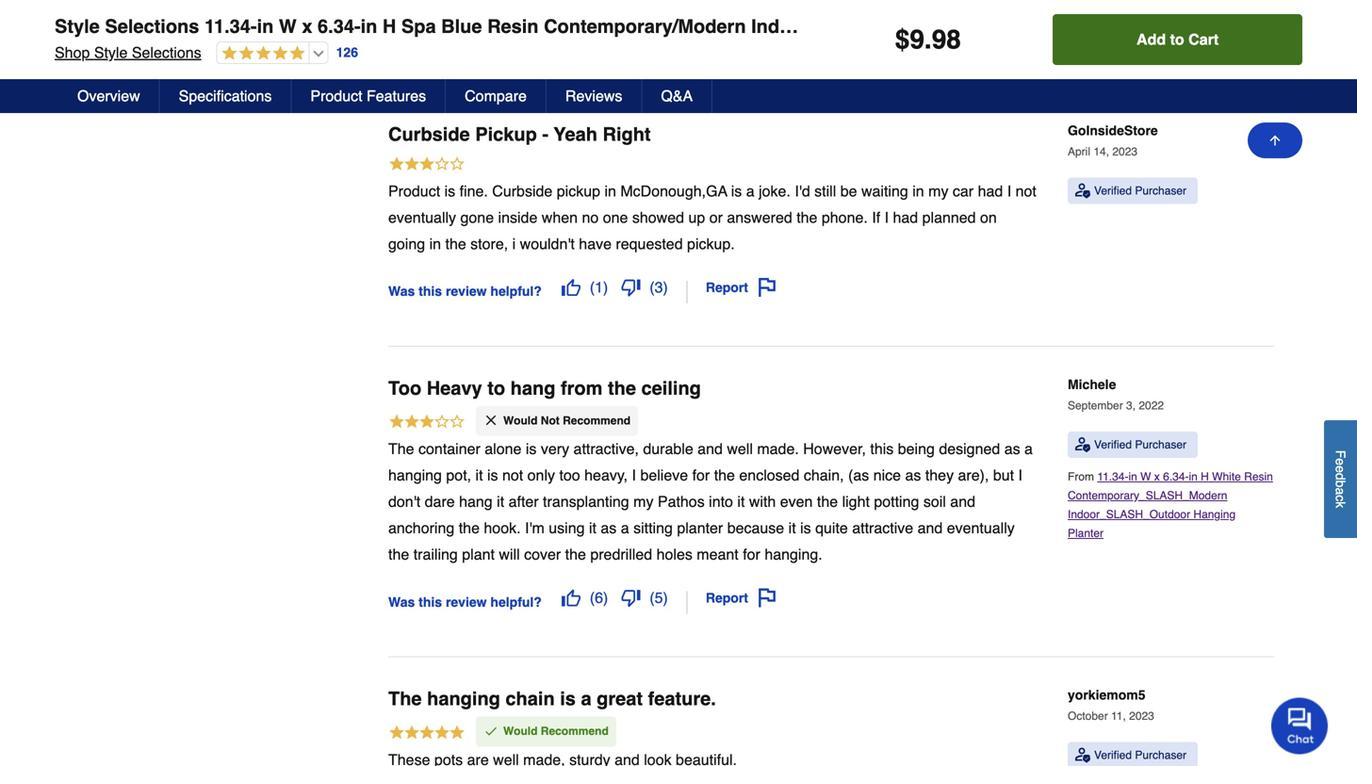 Task type: describe. For each thing, give the bounding box(es) containing it.
i
[[513, 235, 516, 253]]

q&a
[[661, 87, 693, 105]]

the down chain,
[[817, 493, 838, 511]]

yorkiemom5 october 11, 2023
[[1068, 688, 1155, 723]]

i'm
[[525, 520, 545, 537]]

( right thumb down icon
[[650, 24, 655, 42]]

1 report button from the top
[[700, 17, 784, 49]]

april
[[1068, 145, 1091, 158]]

0 vertical spatial hanging
[[895, 16, 971, 37]]

c
[[1334, 495, 1349, 502]]

pathos
[[658, 493, 705, 511]]

is left very
[[526, 440, 537, 458]]

6.34- inside 11.34-in w x 6.34-in h white resin contemporary_slash_modern indoor_slash_outdoor hanging planter
[[1164, 470, 1190, 484]]

feature.
[[648, 688, 717, 710]]

0 horizontal spatial had
[[893, 209, 919, 226]]

checkmark image
[[484, 724, 499, 739]]

made.
[[757, 440, 799, 458]]

blue
[[441, 16, 482, 37]]

it right pot, at the left bottom of the page
[[476, 467, 483, 484]]

i right if
[[885, 209, 889, 226]]

is up the would recommend
[[560, 688, 576, 710]]

gone
[[461, 209, 494, 226]]

hook.
[[484, 520, 521, 537]]

trailing
[[414, 546, 458, 564]]

review for heavy
[[446, 595, 487, 610]]

flag image for curbside pickup - yeah right
[[758, 278, 777, 297]]

very
[[541, 440, 570, 458]]

not inside the container alone is very attractive, durable and well made. however, this being designed as a hanging pot, it is not only too heavy, i believe for the enclosed chain, (as nice as they are), but i don't dare hang it after transplanting my pathos into it with even the light potting soil and anchoring the hook. i'm using it as a sitting planter because it is quite attractive and eventually the trailing plant will cover the predrilled holes meant for hanging.
[[503, 467, 524, 484]]

( left thumb down icon
[[590, 24, 595, 42]]

1 verified from the top
[[1095, 184, 1133, 197]]

the left store,
[[446, 235, 467, 253]]

too heavy to hang from the ceiling
[[388, 378, 701, 399]]

2 0 from the left
[[655, 24, 663, 42]]

thumb up image for ( 6 )
[[562, 589, 581, 608]]

heavy,
[[585, 467, 628, 484]]

product is fine.  curbside pickup in mcdonough,ga is a joke.  i'd still be waiting in my car had i not eventually gone inside when no one showed up or answered the phone.  if i had planned on going in the store, i wouldn't have requested pickup.
[[388, 182, 1037, 253]]

on
[[981, 209, 997, 226]]

1 was this review helpful? from the top
[[388, 30, 542, 45]]

1 horizontal spatial hang
[[511, 378, 556, 399]]

helpful? for to
[[491, 595, 542, 610]]

add
[[1137, 31, 1167, 48]]

car
[[953, 182, 974, 200]]

1 verified purchaser icon image from the top
[[1076, 183, 1091, 198]]

k
[[1334, 502, 1349, 508]]

after
[[509, 493, 539, 511]]

chain,
[[804, 467, 844, 484]]

no
[[582, 209, 599, 226]]

1 verified purchaser from the top
[[1095, 184, 1187, 197]]

6
[[595, 589, 603, 607]]

1 vertical spatial style
[[94, 44, 128, 61]]

contemporary_slash_modern
[[1068, 489, 1228, 503]]

0 horizontal spatial 6.34-
[[318, 16, 361, 37]]

1 vertical spatial selections
[[132, 44, 201, 61]]

verified for feature.
[[1095, 749, 1133, 762]]

purchaser for ceiling
[[1136, 438, 1187, 452]]

the down "anchoring"
[[388, 546, 409, 564]]

the down 'i'd'
[[797, 209, 818, 226]]

purchaser for feature.
[[1136, 749, 1187, 762]]

( right ( 6 )
[[650, 589, 655, 607]]

showed
[[633, 209, 685, 226]]

in up 4.8 stars image
[[257, 16, 274, 37]]

a up the predrilled
[[621, 520, 630, 537]]

review for pickup
[[446, 284, 487, 299]]

in up one
[[605, 182, 617, 200]]

with
[[749, 493, 776, 511]]

the for the hanging chain is a great feature.
[[388, 688, 422, 710]]

w inside 11.34-in w x 6.34-in h white resin contemporary_slash_modern indoor_slash_outdoor hanging planter
[[1141, 470, 1152, 484]]

0 horizontal spatial to
[[488, 378, 506, 399]]

indoor_slash_outdoor
[[1068, 508, 1191, 521]]

in left white
[[1190, 470, 1198, 484]]

) for thumb up image for ( 6 )
[[603, 589, 608, 607]]

1 vertical spatial recommend
[[541, 725, 609, 738]]

potting
[[874, 493, 920, 511]]

they
[[926, 467, 954, 484]]

nice
[[874, 467, 902, 484]]

reviews button
[[547, 79, 643, 113]]

0 vertical spatial h
[[383, 16, 396, 37]]

report button for too heavy to hang from the ceiling
[[700, 582, 784, 614]]

add to cart
[[1137, 31, 1219, 48]]

anchoring
[[388, 520, 455, 537]]

my inside product is fine.  curbside pickup in mcdonough,ga is a joke.  i'd still be waiting in my car had i not eventually gone inside when no one showed up or answered the phone.  if i had planned on going in the store, i wouldn't have requested pickup.
[[929, 182, 949, 200]]

3,
[[1127, 399, 1136, 412]]

98
[[932, 25, 962, 55]]

overview
[[77, 87, 140, 105]]

11.34-in w x 6.34-in h white resin contemporary_slash_modern indoor_slash_outdoor hanging planter link
[[1068, 470, 1274, 540]]

was this review helpful? for pickup
[[388, 284, 542, 299]]

1 purchaser from the top
[[1136, 184, 1187, 197]]

michele
[[1068, 377, 1117, 392]]

dare
[[425, 493, 455, 511]]

is up answered in the right top of the page
[[732, 182, 742, 200]]

spa
[[402, 16, 436, 37]]

inside
[[498, 209, 538, 226]]

this for ( 1 )
[[419, 284, 442, 299]]

i right heavy,
[[632, 467, 636, 484]]

pot,
[[446, 467, 472, 484]]

eventually inside the container alone is very attractive, durable and well made. however, this being designed as a hanging pot, it is not only too heavy, i believe for the enclosed chain, (as nice as they are), but i don't dare hang it after transplanting my pathos into it with even the light potting soil and anchoring the hook. i'm using it as a sitting planter because it is quite attractive and eventually the trailing plant will cover the predrilled holes meant for hanging.
[[947, 520, 1015, 537]]

it right into
[[738, 493, 745, 511]]

into
[[709, 493, 734, 511]]

curbside inside product is fine.  curbside pickup in mcdonough,ga is a joke.  i'd still be waiting in my car had i not eventually gone inside when no one showed up or answered the phone.  if i had planned on going in the store, i wouldn't have requested pickup.
[[492, 182, 553, 200]]

would not recommend
[[504, 414, 631, 428]]

0 vertical spatial selections
[[105, 16, 199, 37]]

i right but
[[1019, 467, 1023, 484]]

attractive,
[[574, 440, 639, 458]]

would for chain
[[504, 725, 538, 738]]

1 was from the top
[[388, 30, 415, 45]]

indoor/outdoor
[[752, 16, 890, 37]]

or
[[710, 209, 723, 226]]

well
[[727, 440, 753, 458]]

phone.
[[822, 209, 868, 226]]

( right thumb up icon
[[590, 279, 595, 296]]

this inside the container alone is very attractive, durable and well made. however, this being designed as a hanging pot, it is not only too heavy, i believe for the enclosed chain, (as nice as they are), but i don't dare hang it after transplanting my pathos into it with even the light potting soil and anchoring the hook. i'm using it as a sitting planter because it is quite attractive and eventually the trailing plant will cover the predrilled holes meant for hanging.
[[871, 440, 894, 458]]

is down alone
[[487, 467, 498, 484]]

report for curbside pickup - yeah right
[[706, 280, 749, 295]]

would for to
[[504, 414, 538, 428]]

0 horizontal spatial as
[[601, 520, 617, 537]]

not
[[541, 414, 560, 428]]

up
[[689, 209, 706, 226]]

flag image
[[758, 24, 777, 43]]

curbside pickup - yeah right
[[388, 123, 651, 145]]

verified purchaser icon image for ceiling
[[1076, 437, 1091, 453]]

the for the container alone is very attractive, durable and well made. however, this being designed as a hanging pot, it is not only too heavy, i believe for the enclosed chain, (as nice as they are), but i don't dare hang it after transplanting my pathos into it with even the light potting soil and anchoring the hook. i'm using it as a sitting planter because it is quite attractive and eventually the trailing plant will cover the predrilled holes meant for hanging.
[[388, 440, 414, 458]]

alone
[[485, 440, 522, 458]]

cover
[[524, 546, 561, 564]]

container
[[419, 440, 481, 458]]

1 horizontal spatial as
[[906, 467, 922, 484]]

hang inside the container alone is very attractive, durable and well made. however, this being designed as a hanging pot, it is not only too heavy, i believe for the enclosed chain, (as nice as they are), but i don't dare hang it after transplanting my pathos into it with even the light potting soil and anchoring the hook. i'm using it as a sitting planter because it is quite attractive and eventually the trailing plant will cover the predrilled holes meant for hanging.
[[459, 493, 493, 511]]

in up the contemporary_slash_modern
[[1129, 470, 1138, 484]]

verified purchaser icon image for feature.
[[1076, 748, 1091, 763]]

0 horizontal spatial planter
[[976, 16, 1040, 37]]

hanging inside 11.34-in w x 6.34-in h white resin contemporary_slash_modern indoor_slash_outdoor hanging planter
[[1194, 508, 1236, 521]]

the up plant
[[459, 520, 480, 537]]

report for too heavy to hang from the ceiling
[[706, 591, 749, 606]]

soil
[[924, 493, 947, 511]]

this for ( 0 )
[[419, 30, 442, 45]]

0 vertical spatial as
[[1005, 440, 1021, 458]]

0 vertical spatial style
[[55, 16, 100, 37]]

1 review from the top
[[446, 30, 487, 45]]

pickup.
[[687, 235, 735, 253]]

durable
[[643, 440, 694, 458]]

one
[[603, 209, 628, 226]]

5 stars image
[[388, 724, 466, 744]]

b
[[1334, 480, 1349, 488]]

( down requested
[[650, 279, 655, 296]]

compare button
[[446, 79, 547, 113]]

light
[[843, 493, 870, 511]]

overview button
[[58, 79, 160, 113]]

requested
[[616, 235, 683, 253]]

1 0 from the left
[[595, 24, 603, 42]]

the hanging chain is a great feature.
[[388, 688, 717, 710]]

verified purchaser for feature.
[[1095, 749, 1187, 762]]

pickup
[[557, 182, 601, 200]]

in right waiting at the right top
[[913, 182, 925, 200]]

don't
[[388, 493, 421, 511]]

designed
[[939, 440, 1001, 458]]

was for too heavy to hang from the ceiling
[[388, 595, 415, 610]]

chat invite button image
[[1272, 697, 1330, 755]]

be
[[841, 182, 858, 200]]

( down the predrilled
[[590, 589, 595, 607]]

it left after
[[497, 493, 505, 511]]

transplanting
[[543, 493, 630, 511]]

1 horizontal spatial and
[[918, 520, 943, 537]]

september
[[1068, 399, 1124, 412]]



Task type: locate. For each thing, give the bounding box(es) containing it.
2 thumb down image from the top
[[622, 589, 641, 608]]

as up the predrilled
[[601, 520, 617, 537]]

chain
[[506, 688, 555, 710]]

h left white
[[1201, 470, 1210, 484]]

goinsidestore april 14, 2023
[[1068, 123, 1159, 158]]

compare
[[465, 87, 527, 105]]

report button down the pickup. on the right top
[[700, 271, 784, 304]]

goinsidestore
[[1068, 123, 1159, 138]]

2 flag image from the top
[[758, 589, 777, 608]]

2 ( 0 ) from the left
[[650, 24, 668, 42]]

helpful? down will
[[491, 595, 542, 610]]

verified purchaser icon image
[[1076, 183, 1091, 198], [1076, 437, 1091, 453], [1076, 748, 1091, 763]]

2023 inside yorkiemom5 october 11, 2023
[[1130, 710, 1155, 723]]

2 thumb up image from the top
[[562, 589, 581, 608]]

0 horizontal spatial ( 0 )
[[590, 24, 608, 42]]

1 horizontal spatial 0
[[655, 24, 663, 42]]

0 vertical spatial hanging
[[388, 467, 442, 484]]

1 e from the top
[[1334, 458, 1349, 466]]

believe
[[641, 467, 688, 484]]

0 vertical spatial thumb down image
[[622, 278, 641, 297]]

e up b at right
[[1334, 466, 1349, 473]]

0 vertical spatial recommend
[[563, 414, 631, 428]]

this
[[419, 30, 442, 45], [419, 284, 442, 299], [871, 440, 894, 458], [419, 595, 442, 610]]

( 1 )
[[590, 279, 608, 296]]

1 horizontal spatial w
[[1141, 470, 1152, 484]]

0 vertical spatial verified purchaser
[[1095, 184, 1187, 197]]

1 vertical spatial as
[[906, 467, 922, 484]]

( 0 )
[[590, 24, 608, 42], [650, 24, 668, 42]]

0 horizontal spatial x
[[302, 16, 313, 37]]

2 horizontal spatial and
[[951, 493, 976, 511]]

x inside 11.34-in w x 6.34-in h white resin contemporary_slash_modern indoor_slash_outdoor hanging planter
[[1155, 470, 1161, 484]]

1 vertical spatial report button
[[700, 271, 784, 304]]

planter right 98
[[976, 16, 1040, 37]]

the down using
[[565, 546, 586, 564]]

i right car
[[1008, 182, 1012, 200]]

2 review from the top
[[446, 284, 487, 299]]

curbside
[[388, 123, 470, 145], [492, 182, 553, 200]]

my inside the container alone is very attractive, durable and well made. however, this being designed as a hanging pot, it is not only too heavy, i believe for the enclosed chain, (as nice as they are), but i don't dare hang it after transplanting my pathos into it with even the light potting soil and anchoring the hook. i'm using it as a sitting planter because it is quite attractive and eventually the trailing plant will cover the predrilled holes meant for hanging.
[[634, 493, 654, 511]]

heavy
[[427, 378, 482, 399]]

3 purchaser from the top
[[1136, 749, 1187, 762]]

3 verified purchaser icon image from the top
[[1076, 748, 1091, 763]]

3 verified purchaser from the top
[[1095, 749, 1187, 762]]

purchaser down 2022
[[1136, 438, 1187, 452]]

h
[[383, 16, 396, 37], [1201, 470, 1210, 484]]

2 vertical spatial report button
[[700, 582, 784, 614]]

flag image
[[758, 278, 777, 297], [758, 589, 777, 608]]

0 horizontal spatial for
[[693, 467, 710, 484]]

2 vertical spatial report
[[706, 591, 749, 606]]

helpful? down i
[[491, 284, 542, 299]]

11.34- up 4.8 stars image
[[205, 16, 257, 37]]

verified down september
[[1095, 438, 1133, 452]]

-
[[543, 123, 549, 145]]

0 horizontal spatial eventually
[[388, 209, 456, 226]]

0 horizontal spatial 0
[[595, 24, 603, 42]]

not
[[1016, 182, 1037, 200], [503, 467, 524, 484]]

2 3 stars image from the top
[[388, 413, 466, 433]]

x up the contemporary_slash_modern
[[1155, 470, 1161, 484]]

1 vertical spatial hang
[[459, 493, 493, 511]]

purchaser down yorkiemom5 october 11, 2023
[[1136, 749, 1187, 762]]

0 horizontal spatial and
[[698, 440, 723, 458]]

2 was this review helpful? from the top
[[388, 284, 542, 299]]

126
[[336, 45, 358, 60]]

eventually up going
[[388, 209, 456, 226]]

too
[[388, 378, 422, 399]]

1 horizontal spatial 6.34-
[[1164, 470, 1190, 484]]

3 stars image up fine.
[[388, 155, 466, 175]]

1 vertical spatial and
[[951, 493, 976, 511]]

the container alone is very attractive, durable and well made. however, this being designed as a hanging pot, it is not only too heavy, i believe for the enclosed chain, (as nice as they are), but i don't dare hang it after transplanting my pathos into it with even the light potting soil and anchoring the hook. i'm using it as a sitting planter because it is quite attractive and eventually the trailing plant will cover the predrilled holes meant for hanging.
[[388, 440, 1033, 564]]

1 vertical spatial to
[[488, 378, 506, 399]]

selections up overview 'button'
[[132, 44, 201, 61]]

my
[[929, 182, 949, 200], [634, 493, 654, 511]]

product inside button
[[311, 87, 363, 105]]

0 vertical spatial would
[[504, 414, 538, 428]]

it up hanging.
[[789, 520, 796, 537]]

curbside down features at top left
[[388, 123, 470, 145]]

$
[[896, 25, 910, 55]]

planter
[[677, 520, 723, 537]]

2 vertical spatial as
[[601, 520, 617, 537]]

resin
[[488, 16, 539, 37], [1245, 470, 1274, 484]]

1 vertical spatial my
[[634, 493, 654, 511]]

1 horizontal spatial for
[[743, 546, 761, 564]]

0 horizontal spatial hanging
[[895, 16, 971, 37]]

in right going
[[430, 235, 441, 253]]

1 vertical spatial report
[[706, 280, 749, 295]]

1 vertical spatial not
[[503, 467, 524, 484]]

hanging
[[895, 16, 971, 37], [1194, 508, 1236, 521]]

verified purchaser for ceiling
[[1095, 438, 1187, 452]]

verified purchaser icon image down october in the bottom of the page
[[1076, 748, 1091, 763]]

the left container
[[388, 440, 414, 458]]

2023 for the hanging chain is a great feature.
[[1130, 710, 1155, 723]]

enclosed
[[740, 467, 800, 484]]

2 vertical spatial was
[[388, 595, 415, 610]]

features
[[367, 87, 426, 105]]

2 vertical spatial was this review helpful?
[[388, 595, 542, 610]]

0 vertical spatial for
[[693, 467, 710, 484]]

eventually inside product is fine.  curbside pickup in mcdonough,ga is a joke.  i'd still be waiting in my car had i not eventually gone inside when no one showed up or answered the phone.  if i had planned on going in the store, i wouldn't have requested pickup.
[[388, 209, 456, 226]]

1 vertical spatial would
[[504, 725, 538, 738]]

3 verified from the top
[[1095, 749, 1133, 762]]

2 verified purchaser from the top
[[1095, 438, 1187, 452]]

product inside product is fine.  curbside pickup in mcdonough,ga is a joke.  i'd still be waiting in my car had i not eventually gone inside when no one showed up or answered the phone.  if i had planned on going in the store, i wouldn't have requested pickup.
[[388, 182, 440, 200]]

1 vertical spatial the
[[388, 688, 422, 710]]

2 vertical spatial purchaser
[[1136, 749, 1187, 762]]

0 horizontal spatial not
[[503, 467, 524, 484]]

f
[[1334, 450, 1349, 458]]

the right from
[[608, 378, 636, 399]]

the inside the container alone is very attractive, durable and well made. however, this being designed as a hanging pot, it is not only too heavy, i believe for the enclosed chain, (as nice as they are), but i don't dare hang it after transplanting my pathos into it with even the light potting soil and anchoring the hook. i'm using it as a sitting planter because it is quite attractive and eventually the trailing plant will cover the predrilled holes meant for hanging.
[[388, 440, 414, 458]]

0 right thumb down icon
[[655, 24, 663, 42]]

close image
[[484, 413, 499, 428]]

( 0 ) left thumb down icon
[[590, 24, 608, 42]]

product up going
[[388, 182, 440, 200]]

1 horizontal spatial to
[[1171, 31, 1185, 48]]

i
[[1008, 182, 1012, 200], [885, 209, 889, 226], [632, 467, 636, 484], [1019, 467, 1023, 484]]

1 vertical spatial purchaser
[[1136, 438, 1187, 452]]

0 vertical spatial had
[[978, 182, 1004, 200]]

2 verified purchaser icon image from the top
[[1076, 437, 1091, 453]]

0 vertical spatial eventually
[[388, 209, 456, 226]]

thumb up image
[[562, 278, 581, 297]]

0 vertical spatial was
[[388, 30, 415, 45]]

1 vertical spatial 11.34-
[[1098, 470, 1129, 484]]

reviews
[[566, 87, 623, 105]]

3 was this review helpful? from the top
[[388, 595, 542, 610]]

thumb up image left ( 6 )
[[562, 589, 581, 608]]

2 e from the top
[[1334, 466, 1349, 473]]

3 stars image for curbside
[[388, 155, 466, 175]]

( 0 ) for thumb up image related to ( 0 )
[[590, 24, 608, 42]]

11.34-in w x 6.34-in h white resin contemporary_slash_modern indoor_slash_outdoor hanging planter
[[1068, 470, 1274, 540]]

to inside 'button'
[[1171, 31, 1185, 48]]

1 horizontal spatial 11.34-
[[1098, 470, 1129, 484]]

report button for curbside pickup - yeah right
[[700, 271, 784, 304]]

1 ( 0 ) from the left
[[590, 24, 608, 42]]

3 stars image for too
[[388, 413, 466, 433]]

curbside up inside
[[492, 182, 553, 200]]

a inside button
[[1334, 488, 1349, 495]]

to right add
[[1171, 31, 1185, 48]]

x
[[302, 16, 313, 37], [1155, 470, 1161, 484]]

1
[[595, 279, 603, 296]]

using
[[549, 520, 585, 537]]

review right spa
[[446, 30, 487, 45]]

michele september 3, 2022
[[1068, 377, 1165, 412]]

1 horizontal spatial product
[[388, 182, 440, 200]]

0 horizontal spatial resin
[[488, 16, 539, 37]]

3 report from the top
[[706, 591, 749, 606]]

f e e d b a c k button
[[1325, 420, 1358, 538]]

this up 'nice'
[[871, 440, 894, 458]]

arrow up image
[[1268, 133, 1283, 148]]

thumb down image for from
[[622, 589, 641, 608]]

0 horizontal spatial w
[[279, 16, 297, 37]]

4.8 stars image
[[217, 45, 305, 63]]

is left quite
[[801, 520, 812, 537]]

not inside product is fine.  curbside pickup in mcdonough,ga is a joke.  i'd still be waiting in my car had i not eventually gone inside when no one showed up or answered the phone.  if i had planned on going in the store, i wouldn't have requested pickup.
[[1016, 182, 1037, 200]]

2 vertical spatial verified purchaser
[[1095, 749, 1187, 762]]

0 left thumb down icon
[[595, 24, 603, 42]]

attractive
[[853, 520, 914, 537]]

was this review helpful? down plant
[[388, 595, 542, 610]]

2 helpful? from the top
[[491, 284, 542, 299]]

helpful? right blue
[[491, 30, 542, 45]]

review
[[446, 30, 487, 45], [446, 284, 487, 299], [446, 595, 487, 610]]

1 horizontal spatial x
[[1155, 470, 1161, 484]]

( 0 ) for thumb down icon
[[650, 24, 668, 42]]

0 vertical spatial review
[[446, 30, 487, 45]]

1 report from the top
[[706, 26, 749, 41]]

a left great
[[581, 688, 592, 710]]

was for curbside pickup - yeah right
[[388, 284, 415, 299]]

1 horizontal spatial planter
[[1068, 527, 1104, 540]]

(as
[[849, 467, 870, 484]]

and
[[698, 440, 723, 458], [951, 493, 976, 511], [918, 520, 943, 537]]

1 helpful? from the top
[[491, 30, 542, 45]]

3 review from the top
[[446, 595, 487, 610]]

report
[[706, 26, 749, 41], [706, 280, 749, 295], [706, 591, 749, 606]]

1 vertical spatial hanging
[[1194, 508, 1236, 521]]

going
[[388, 235, 425, 253]]

for up into
[[693, 467, 710, 484]]

was down going
[[388, 284, 415, 299]]

flag image down answered in the right top of the page
[[758, 278, 777, 297]]

2 purchaser from the top
[[1136, 438, 1187, 452]]

) for thumb up icon
[[603, 279, 608, 296]]

planter down indoor_slash_outdoor
[[1068, 527, 1104, 540]]

helpful? for -
[[491, 284, 542, 299]]

0 horizontal spatial product
[[311, 87, 363, 105]]

product features button
[[292, 79, 446, 113]]

product for product features
[[311, 87, 363, 105]]

) for from thumb down image
[[663, 589, 668, 607]]

flag image for too heavy to hang from the ceiling
[[758, 589, 777, 608]]

3
[[655, 279, 663, 296]]

1 vertical spatial hanging
[[427, 688, 501, 710]]

x up 4.8 stars image
[[302, 16, 313, 37]]

for down because
[[743, 546, 761, 564]]

( 3 )
[[650, 279, 668, 296]]

because
[[728, 520, 785, 537]]

report down meant
[[706, 591, 749, 606]]

3 helpful? from the top
[[491, 595, 542, 610]]

would right close "icon"
[[504, 414, 538, 428]]

and down soil
[[918, 520, 943, 537]]

product down 126
[[311, 87, 363, 105]]

1 horizontal spatial hanging
[[1194, 508, 1236, 521]]

if
[[872, 209, 881, 226]]

0 vertical spatial 3 stars image
[[388, 155, 466, 175]]

2 horizontal spatial as
[[1005, 440, 1021, 458]]

1 vertical spatial flag image
[[758, 589, 777, 608]]

1 3 stars image from the top
[[388, 155, 466, 175]]

1 horizontal spatial resin
[[1245, 470, 1274, 484]]

h left spa
[[383, 16, 396, 37]]

e up d
[[1334, 458, 1349, 466]]

) for thumb up image related to ( 0 )
[[603, 24, 608, 42]]

3 stars image up container
[[388, 413, 466, 433]]

2 report from the top
[[706, 280, 749, 295]]

style selections 11.34-in w x 6.34-in h spa blue resin contemporary/modern indoor/outdoor hanging planter
[[55, 16, 1040, 37]]

hanging.
[[765, 546, 823, 564]]

contemporary/modern
[[544, 16, 746, 37]]

white
[[1213, 470, 1242, 484]]

) right thumb down icon
[[663, 24, 668, 42]]

1 flag image from the top
[[758, 278, 777, 297]]

2 vertical spatial verified purchaser icon image
[[1076, 748, 1091, 763]]

this up features at top left
[[419, 30, 442, 45]]

0 vertical spatial thumb up image
[[562, 24, 581, 43]]

) for right's thumb down image
[[663, 279, 668, 296]]

yeah
[[554, 123, 598, 145]]

( 5 )
[[650, 589, 668, 607]]

0 vertical spatial planter
[[976, 16, 1040, 37]]

not down alone
[[503, 467, 524, 484]]

3 stars image
[[388, 155, 466, 175], [388, 413, 466, 433]]

1 horizontal spatial eventually
[[947, 520, 1015, 537]]

0 vertical spatial report button
[[700, 17, 784, 49]]

2023 inside goinsidestore april 14, 2023
[[1113, 145, 1138, 158]]

11.34- inside 11.34-in w x 6.34-in h white resin contemporary_slash_modern indoor_slash_outdoor hanging planter
[[1098, 470, 1129, 484]]

0 vertical spatial the
[[388, 440, 414, 458]]

0 horizontal spatial curbside
[[388, 123, 470, 145]]

will
[[499, 546, 520, 564]]

1 would from the top
[[504, 414, 538, 428]]

even
[[781, 493, 813, 511]]

6.34- up 126
[[318, 16, 361, 37]]

2023 for curbside pickup - yeah right
[[1113, 145, 1138, 158]]

1 thumb up image from the top
[[562, 24, 581, 43]]

1 vertical spatial h
[[1201, 470, 1210, 484]]

0 vertical spatial w
[[279, 16, 297, 37]]

was this review helpful?
[[388, 30, 542, 45], [388, 284, 542, 299], [388, 595, 542, 610]]

waiting
[[862, 182, 909, 200]]

i'd
[[795, 182, 811, 200]]

0
[[595, 24, 603, 42], [655, 24, 663, 42]]

eventually down are),
[[947, 520, 1015, 537]]

1 horizontal spatial had
[[978, 182, 1004, 200]]

h inside 11.34-in w x 6.34-in h white resin contemporary_slash_modern indoor_slash_outdoor hanging planter
[[1201, 470, 1210, 484]]

thumb up image left thumb down icon
[[562, 24, 581, 43]]

resin right white
[[1245, 470, 1274, 484]]

specifications
[[179, 87, 272, 105]]

from
[[561, 378, 603, 399]]

0 horizontal spatial 11.34-
[[205, 16, 257, 37]]

11,
[[1112, 710, 1127, 723]]

1 vertical spatial thumb up image
[[562, 589, 581, 608]]

hanging inside the container alone is very attractive, durable and well made. however, this being designed as a hanging pot, it is not only too heavy, i believe for the enclosed chain, (as nice as they are), but i don't dare hang it after transplanting my pathos into it with even the light potting soil and anchoring the hook. i'm using it as a sitting planter because it is quite attractive and eventually the trailing plant will cover the predrilled holes meant for hanging.
[[388, 467, 442, 484]]

thumb down image for right
[[622, 278, 641, 297]]

1 vertical spatial review
[[446, 284, 487, 299]]

product for product is fine.  curbside pickup in mcdonough,ga is a joke.  i'd still be waiting in my car had i not eventually gone inside when no one showed up or answered the phone.  if i had planned on going in the store, i wouldn't have requested pickup.
[[388, 182, 440, 200]]

thumb down image
[[622, 278, 641, 297], [622, 589, 641, 608]]

.
[[925, 25, 932, 55]]

it right using
[[589, 520, 597, 537]]

0 vertical spatial resin
[[488, 16, 539, 37]]

hang
[[511, 378, 556, 399], [459, 493, 493, 511]]

verified purchaser icon image up 'from'
[[1076, 437, 1091, 453]]

wouldn't
[[520, 235, 575, 253]]

is left fine.
[[445, 182, 456, 200]]

1 vertical spatial thumb down image
[[622, 589, 641, 608]]

0 vertical spatial curbside
[[388, 123, 470, 145]]

11.34-
[[205, 16, 257, 37], [1098, 470, 1129, 484]]

6.34- up the contemporary_slash_modern
[[1164, 470, 1190, 484]]

2 would from the top
[[504, 725, 538, 738]]

11.34- up the contemporary_slash_modern
[[1098, 470, 1129, 484]]

hanging up checkmark icon at the left bottom of the page
[[427, 688, 501, 710]]

0 vertical spatial verified purchaser icon image
[[1076, 183, 1091, 198]]

as right 'nice'
[[906, 467, 922, 484]]

have
[[579, 235, 612, 253]]

1 vertical spatial verified
[[1095, 438, 1133, 452]]

verified for ceiling
[[1095, 438, 1133, 452]]

) for thumb down icon
[[663, 24, 668, 42]]

0 horizontal spatial h
[[383, 16, 396, 37]]

product features
[[311, 87, 426, 105]]

0 vertical spatial report
[[706, 26, 749, 41]]

) right thumb up icon
[[603, 279, 608, 296]]

verified down 14,
[[1095, 184, 1133, 197]]

this down trailing
[[419, 595, 442, 610]]

5
[[655, 589, 663, 607]]

2 vertical spatial review
[[446, 595, 487, 610]]

w up the contemporary_slash_modern
[[1141, 470, 1152, 484]]

2 report button from the top
[[700, 271, 784, 304]]

)
[[603, 24, 608, 42], [663, 24, 668, 42], [603, 279, 608, 296], [663, 279, 668, 296], [603, 589, 608, 607], [663, 589, 668, 607]]

2023 right 11,
[[1130, 710, 1155, 723]]

to
[[1171, 31, 1185, 48], [488, 378, 506, 399]]

flag image down hanging.
[[758, 589, 777, 608]]

purchaser
[[1136, 184, 1187, 197], [1136, 438, 1187, 452], [1136, 749, 1187, 762]]

hanging
[[388, 467, 442, 484], [427, 688, 501, 710]]

report button down meant
[[700, 582, 784, 614]]

in left spa
[[361, 16, 378, 37]]

0 vertical spatial to
[[1171, 31, 1185, 48]]

a right designed
[[1025, 440, 1033, 458]]

the up into
[[714, 467, 735, 484]]

verified purchaser down 3,
[[1095, 438, 1187, 452]]

1 thumb down image from the top
[[622, 278, 641, 297]]

too
[[560, 467, 581, 484]]

thumb down image
[[622, 24, 641, 43]]

1 vertical spatial w
[[1141, 470, 1152, 484]]

0 vertical spatial helpful?
[[491, 30, 542, 45]]

answered
[[727, 209, 793, 226]]

and left well
[[698, 440, 723, 458]]

was this review helpful? down store,
[[388, 284, 542, 299]]

thumb up image for ( 0 )
[[562, 24, 581, 43]]

1 vertical spatial helpful?
[[491, 284, 542, 299]]

review down store,
[[446, 284, 487, 299]]

9
[[910, 25, 925, 55]]

shop style selections
[[55, 44, 201, 61]]

14,
[[1094, 145, 1110, 158]]

1 vertical spatial for
[[743, 546, 761, 564]]

was down trailing
[[388, 595, 415, 610]]

and right soil
[[951, 493, 976, 511]]

1 vertical spatial x
[[1155, 470, 1161, 484]]

) down the predrilled
[[603, 589, 608, 607]]

thumb up image
[[562, 24, 581, 43], [562, 589, 581, 608]]

1 vertical spatial 2023
[[1130, 710, 1155, 723]]

a left joke.
[[747, 182, 755, 200]]

a inside product is fine.  curbside pickup in mcdonough,ga is a joke.  i'd still be waiting in my car had i not eventually gone inside when no one showed up or answered the phone.  if i had planned on going in the store, i wouldn't have requested pickup.
[[747, 182, 755, 200]]

3 report button from the top
[[700, 582, 784, 614]]

was this review helpful? for heavy
[[388, 595, 542, 610]]

would
[[504, 414, 538, 428], [504, 725, 538, 738]]

was
[[388, 30, 415, 45], [388, 284, 415, 299], [388, 595, 415, 610]]

resin inside 11.34-in w x 6.34-in h white resin contemporary_slash_modern indoor_slash_outdoor hanging planter
[[1245, 470, 1274, 484]]

1 vertical spatial had
[[893, 209, 919, 226]]

style right shop at the left of the page
[[94, 44, 128, 61]]

0 vertical spatial and
[[698, 440, 723, 458]]

2023 right 14,
[[1113, 145, 1138, 158]]

q&a button
[[643, 79, 713, 113]]

would recommend
[[504, 725, 609, 738]]

2 the from the top
[[388, 688, 422, 710]]

style up shop at the left of the page
[[55, 16, 100, 37]]

1 horizontal spatial curbside
[[492, 182, 553, 200]]

3 was from the top
[[388, 595, 415, 610]]

planter inside 11.34-in w x 6.34-in h white resin contemporary_slash_modern indoor_slash_outdoor hanging planter
[[1068, 527, 1104, 540]]

2 verified from the top
[[1095, 438, 1133, 452]]

had right if
[[893, 209, 919, 226]]

1 the from the top
[[388, 440, 414, 458]]

2 was from the top
[[388, 284, 415, 299]]

this for ( 6 )
[[419, 595, 442, 610]]

1 vertical spatial resin
[[1245, 470, 1274, 484]]

review down plant
[[446, 595, 487, 610]]

(
[[590, 24, 595, 42], [650, 24, 655, 42], [590, 279, 595, 296], [650, 279, 655, 296], [590, 589, 595, 607], [650, 589, 655, 607]]



Task type: vqa. For each thing, say whether or not it's contained in the screenshot.
OFFERS
no



